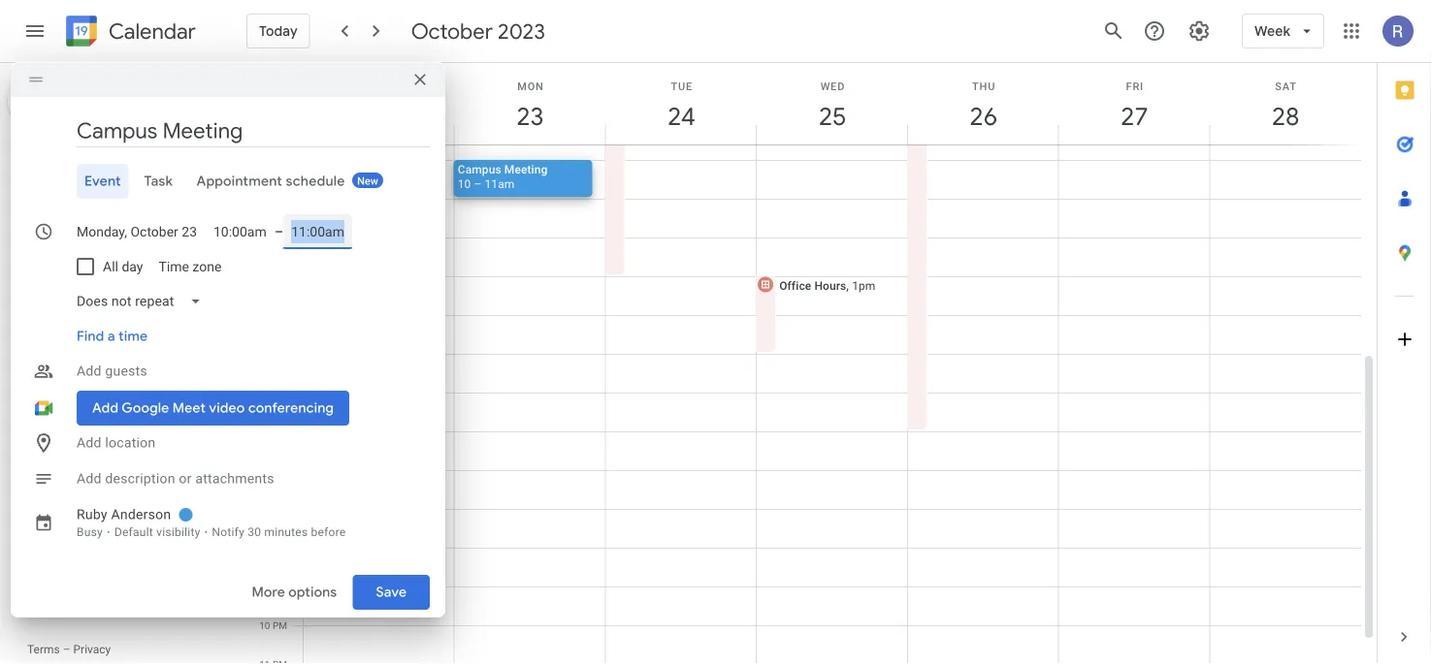 Task type: vqa. For each thing, say whether or not it's contained in the screenshot.


Task type: describe. For each thing, give the bounding box(es) containing it.
11am
[[485, 177, 515, 191]]

27 element
[[171, 262, 194, 285]]

campus
[[458, 163, 501, 176]]

my calendars button
[[4, 404, 241, 435]]

birthdays
[[54, 473, 111, 489]]

0 horizontal spatial october
[[27, 145, 82, 162]]

to element
[[275, 224, 284, 240]]

26 inside column header
[[968, 100, 996, 132]]

6
[[265, 465, 270, 476]]

18 element
[[111, 239, 134, 262]]

24 inside column header
[[666, 100, 694, 132]]

Start time text field
[[213, 220, 267, 244]]

20 element
[[171, 239, 194, 262]]

12 pm
[[259, 232, 287, 244]]

w
[[118, 175, 127, 186]]

a
[[108, 328, 115, 345]]

schedule
[[286, 173, 345, 190]]

28 inside october 2023 grid
[[207, 268, 218, 279]]

23
[[515, 100, 543, 132]]

tue 24
[[666, 80, 694, 132]]

8 for november 8 element
[[120, 314, 125, 326]]

11 element
[[111, 215, 134, 239]]

28 link
[[1263, 94, 1308, 139]]

task button
[[137, 164, 181, 199]]

End time text field
[[291, 220, 345, 244]]

my calendars list
[[4, 439, 241, 524]]

10 element
[[81, 215, 105, 239]]

1 vertical spatial ruby anderson
[[77, 507, 171, 523]]

other
[[27, 535, 66, 552]]

time zone
[[159, 259, 222, 275]]

fri 27
[[1120, 80, 1147, 132]]

1 vertical spatial october 2023
[[27, 145, 118, 162]]

settings menu image
[[1188, 19, 1211, 43]]

appointment schedule
[[196, 173, 345, 190]]

privacy
[[73, 643, 111, 657]]

row containing 8
[[18, 215, 227, 239]]

anderson inside my calendars list
[[88, 446, 146, 462]]

task
[[144, 173, 173, 190]]

time
[[159, 259, 189, 275]]

my calendars
[[27, 410, 114, 428]]

sat
[[1275, 80, 1297, 92]]

14 element
[[200, 215, 224, 239]]

25 link
[[810, 94, 855, 139]]

mon
[[517, 80, 544, 92]]

28 element
[[200, 262, 224, 285]]

31
[[87, 291, 98, 303]]

meeting
[[504, 163, 548, 176]]

time
[[118, 328, 148, 345]]

campus meeting 10 – 11am
[[458, 163, 548, 191]]

pm for 5 pm
[[273, 426, 287, 438]]

1
[[120, 291, 125, 303]]

pm for 8 pm
[[273, 542, 287, 554]]

new
[[357, 175, 378, 187]]

9 element
[[51, 215, 75, 239]]

add description or attachments
[[77, 471, 274, 487]]

default visibility
[[114, 526, 200, 539]]

,
[[846, 279, 849, 293]]

november 7 element
[[81, 309, 105, 332]]

2
[[150, 291, 155, 303]]

add guests
[[77, 363, 147, 379]]

wed 25
[[817, 80, 845, 132]]

Add title text field
[[77, 116, 430, 146]]

0 vertical spatial october 2023
[[411, 17, 545, 45]]

2 element
[[51, 192, 75, 215]]

7
[[90, 314, 96, 326]]

0 vertical spatial 2023
[[498, 17, 545, 45]]

28 column header
[[1209, 63, 1361, 145]]

8 for 8 pm
[[265, 542, 270, 554]]

description
[[105, 471, 175, 487]]

day
[[122, 259, 143, 275]]

5
[[265, 426, 270, 438]]

appointment
[[196, 173, 282, 190]]

s
[[209, 175, 215, 186]]

today
[[259, 22, 298, 40]]

14
[[207, 221, 218, 233]]

24 link
[[659, 94, 704, 139]]

notify
[[212, 526, 245, 539]]

23 element
[[51, 262, 75, 285]]

privacy link
[[73, 643, 111, 657]]

9 pm
[[265, 581, 287, 593]]

tue
[[671, 80, 693, 92]]

27 inside column header
[[1120, 100, 1147, 132]]

add for add location
[[77, 435, 102, 451]]

0 horizontal spatial –
[[63, 643, 70, 657]]

0 vertical spatial october
[[411, 17, 493, 45]]

november 4 element
[[200, 285, 224, 309]]

0 horizontal spatial 8
[[31, 221, 36, 233]]

main drawer image
[[23, 19, 47, 43]]

25 column header
[[756, 63, 908, 145]]

today button
[[246, 8, 310, 54]]

default
[[114, 526, 153, 539]]

9
[[265, 581, 270, 593]]

add for add description or attachments
[[77, 471, 102, 487]]

calendar element
[[62, 12, 196, 54]]

my
[[27, 410, 47, 428]]

notify 30 minutes before
[[212, 526, 346, 539]]

busy
[[77, 526, 103, 539]]

12 for 12 pm
[[259, 232, 270, 244]]

0 horizontal spatial cell
[[48, 309, 78, 332]]

24 element
[[81, 262, 105, 285]]

terms link
[[27, 643, 60, 657]]

10 for 10 pm
[[259, 620, 270, 632]]

attachments
[[195, 471, 274, 487]]

find
[[77, 328, 104, 345]]

calendars for other calendars
[[70, 535, 133, 552]]

mon 23
[[515, 80, 544, 132]]

0 horizontal spatial 2023
[[86, 145, 118, 162]]

terms – privacy
[[27, 643, 111, 657]]

add location
[[77, 435, 156, 451]]

4 for 4
[[120, 198, 125, 210]]

row containing t
[[18, 169, 227, 192]]

13 element
[[171, 215, 194, 239]]



Task type: locate. For each thing, give the bounding box(es) containing it.
4 inside grid
[[265, 387, 270, 399]]

calendars
[[50, 410, 114, 428], [70, 535, 133, 552]]

2023
[[498, 17, 545, 45], [86, 145, 118, 162]]

25
[[817, 100, 845, 132], [117, 268, 128, 279]]

1 vertical spatial 8
[[120, 314, 125, 326]]

0 vertical spatial 4
[[120, 198, 125, 210]]

25 element
[[111, 262, 134, 285]]

0 vertical spatial anderson
[[88, 446, 146, 462]]

october 2023 up monday column header
[[27, 145, 118, 162]]

3 row from the top
[[18, 215, 227, 239]]

1 horizontal spatial 4
[[265, 387, 270, 399]]

ruby up birthdays
[[54, 446, 84, 462]]

november 10 element
[[171, 309, 194, 332]]

0 vertical spatial 28
[[1271, 100, 1298, 132]]

october 2023 grid
[[18, 169, 227, 332]]

all
[[103, 259, 118, 275]]

visibility
[[156, 526, 200, 539]]

17
[[87, 245, 98, 256]]

12
[[147, 221, 158, 233], [259, 232, 270, 244]]

november 1 element
[[111, 285, 134, 309]]

2 vertical spatial add
[[77, 471, 102, 487]]

tab list
[[1378, 63, 1431, 610], [26, 164, 430, 199]]

ruby up busy on the left bottom of the page
[[77, 507, 107, 523]]

1 vertical spatial 2023
[[86, 145, 118, 162]]

sat 28
[[1271, 80, 1298, 132]]

1 horizontal spatial t
[[150, 175, 155, 186]]

calendar heading
[[105, 18, 196, 45]]

4 up 5 at the left bottom of page
[[265, 387, 270, 399]]

before
[[311, 526, 346, 539]]

guests
[[105, 363, 147, 379]]

ruby
[[54, 446, 84, 462], [77, 507, 107, 523]]

2 horizontal spatial –
[[474, 177, 482, 191]]

pm
[[273, 232, 287, 244], [273, 387, 287, 399], [273, 426, 287, 438], [273, 465, 287, 476], [273, 542, 287, 554], [273, 581, 287, 593], [273, 620, 287, 632]]

1 horizontal spatial 8
[[120, 314, 125, 326]]

0 horizontal spatial 4
[[120, 198, 125, 210]]

26
[[968, 100, 996, 132], [147, 268, 158, 279]]

1pm
[[852, 279, 876, 293]]

5 row from the top
[[18, 285, 227, 309]]

1 vertical spatial ruby
[[77, 507, 107, 523]]

anderson up default in the left bottom of the page
[[111, 507, 171, 523]]

2 pm from the top
[[273, 387, 287, 399]]

4
[[120, 198, 125, 210], [265, 387, 270, 399]]

2023 up mon
[[498, 17, 545, 45]]

1 horizontal spatial 26
[[968, 100, 996, 132]]

add down find
[[77, 363, 102, 379]]

5 pm from the top
[[273, 542, 287, 554]]

10
[[458, 177, 471, 191], [87, 221, 98, 233], [259, 620, 270, 632]]

ruby anderson
[[54, 446, 146, 462], [77, 507, 171, 523]]

pm right 5 at the left bottom of page
[[273, 426, 287, 438]]

27 column header
[[1058, 63, 1210, 145]]

row containing 3
[[18, 192, 227, 215]]

12 left to element
[[259, 232, 270, 244]]

0 horizontal spatial 10
[[87, 221, 98, 233]]

0 vertical spatial 10
[[458, 177, 471, 191]]

8 up 15 element
[[31, 221, 36, 233]]

pm right the 9
[[273, 581, 287, 593]]

1 horizontal spatial 25
[[817, 100, 845, 132]]

2 vertical spatial 8
[[265, 542, 270, 554]]

28 inside column header
[[1271, 100, 1298, 132]]

10 up the 17
[[87, 221, 98, 233]]

1 vertical spatial 24
[[87, 268, 98, 279]]

2 row from the top
[[18, 192, 227, 215]]

0 vertical spatial 25
[[817, 100, 845, 132]]

add
[[77, 363, 102, 379], [77, 435, 102, 451], [77, 471, 102, 487]]

6 pm from the top
[[273, 581, 287, 593]]

november 2 element
[[141, 285, 164, 309]]

add down my calendars
[[77, 435, 102, 451]]

Start date text field
[[77, 220, 198, 244]]

16 element
[[51, 239, 75, 262]]

0 horizontal spatial tab list
[[26, 164, 430, 199]]

– inside campus meeting 10 – 11am
[[474, 177, 482, 191]]

1 horizontal spatial october 2023
[[411, 17, 545, 45]]

0 horizontal spatial 28
[[207, 268, 218, 279]]

27
[[1120, 100, 1147, 132], [177, 268, 188, 279]]

1 t from the left
[[90, 175, 96, 186]]

28 down 21 element
[[207, 268, 218, 279]]

calendars down tasks
[[70, 535, 133, 552]]

10 for 10 "element"
[[87, 221, 98, 233]]

– right start time text field
[[275, 224, 284, 240]]

pm right the 6
[[273, 465, 287, 476]]

10 inside campus meeting 10 – 11am
[[458, 177, 471, 191]]

10 pm
[[259, 620, 287, 632]]

row group
[[18, 192, 227, 332]]

0 vertical spatial –
[[474, 177, 482, 191]]

5 pm
[[265, 426, 287, 438]]

0 vertical spatial add
[[77, 363, 102, 379]]

1 horizontal spatial 2023
[[498, 17, 545, 45]]

other calendars button
[[4, 528, 241, 559]]

row containing 31
[[18, 285, 227, 309]]

26 element
[[141, 262, 164, 285]]

office hours , 1pm
[[779, 279, 876, 293]]

27 inside row
[[177, 268, 188, 279]]

– right terms link
[[63, 643, 70, 657]]

tasks
[[54, 500, 90, 516]]

26 link
[[961, 94, 1006, 139]]

1 horizontal spatial 24
[[666, 100, 694, 132]]

pm for 4 pm
[[273, 387, 287, 399]]

3
[[90, 198, 96, 210]]

– down campus
[[474, 177, 482, 191]]

0 horizontal spatial 25
[[117, 268, 128, 279]]

27 down fri
[[1120, 100, 1147, 132]]

other calendars
[[27, 535, 133, 552]]

column header
[[303, 63, 455, 145]]

ruby anderson inside my calendars list
[[54, 446, 146, 462]]

12 for 12
[[147, 221, 158, 233]]

13
[[177, 221, 188, 233]]

cell
[[138, 239, 167, 262], [48, 309, 78, 332]]

1 add from the top
[[77, 363, 102, 379]]

anderson up description
[[88, 446, 146, 462]]

0 vertical spatial 24
[[666, 100, 694, 132]]

6 pm
[[265, 465, 287, 476]]

None field
[[69, 284, 217, 319]]

8 pm
[[265, 542, 287, 554]]

2 vertical spatial 10
[[259, 620, 270, 632]]

minutes
[[264, 526, 308, 539]]

add inside "dropdown button"
[[77, 363, 102, 379]]

24 column header
[[605, 63, 757, 145]]

1 vertical spatial calendars
[[70, 535, 133, 552]]

24
[[666, 100, 694, 132], [87, 268, 98, 279]]

12 inside 'element'
[[147, 221, 158, 233]]

11
[[117, 221, 128, 233]]

row containing 7
[[18, 309, 227, 332]]

calendars up add location on the bottom
[[50, 410, 114, 428]]

hours
[[814, 279, 846, 293]]

ruby anderson up default in the left bottom of the page
[[77, 507, 171, 523]]

1 row from the top
[[18, 169, 227, 192]]

25 cell
[[108, 262, 138, 285]]

2 add from the top
[[77, 435, 102, 451]]

24 inside october 2023 grid
[[87, 268, 98, 279]]

zone
[[192, 259, 222, 275]]

26 right day
[[147, 268, 158, 279]]

10 down the 9
[[259, 620, 270, 632]]

october 2023 up mon
[[411, 17, 545, 45]]

location
[[105, 435, 156, 451]]

november 9 element
[[141, 309, 164, 332]]

0 vertical spatial ruby
[[54, 446, 84, 462]]

1 horizontal spatial –
[[275, 224, 284, 240]]

t right the w
[[150, 175, 155, 186]]

0 vertical spatial cell
[[138, 239, 167, 262]]

row containing 24
[[18, 262, 227, 285]]

3 add from the top
[[77, 471, 102, 487]]

19, today element
[[141, 239, 164, 262]]

0 vertical spatial 8
[[31, 221, 36, 233]]

pm for 12 pm
[[273, 232, 287, 244]]

1 vertical spatial 4
[[265, 387, 270, 399]]

0 horizontal spatial 27
[[177, 268, 188, 279]]

–
[[474, 177, 482, 191], [275, 224, 284, 240], [63, 643, 70, 657]]

26 column header
[[907, 63, 1059, 145]]

23 link
[[508, 94, 553, 139]]

24 down the tue
[[666, 100, 694, 132]]

4 for 4 pm
[[265, 387, 270, 399]]

terms
[[27, 643, 60, 657]]

0 vertical spatial ruby anderson
[[54, 446, 146, 462]]

2 horizontal spatial 8
[[265, 542, 270, 554]]

add up tasks
[[77, 471, 102, 487]]

t up 3
[[90, 175, 96, 186]]

1 horizontal spatial 12
[[259, 232, 270, 244]]

november 3 element
[[171, 285, 194, 309]]

calendars for my calendars
[[50, 410, 114, 428]]

27 link
[[1112, 94, 1157, 139]]

event button
[[77, 164, 129, 199]]

0 vertical spatial 26
[[968, 100, 996, 132]]

10 inside "element"
[[87, 221, 98, 233]]

november 8 element
[[111, 309, 134, 332]]

21 element
[[200, 239, 224, 262]]

4 pm
[[265, 387, 287, 399]]

None search field
[[0, 338, 241, 380]]

1 horizontal spatial 10
[[259, 620, 270, 632]]

6 row from the top
[[18, 309, 227, 332]]

october 2023
[[411, 17, 545, 45], [27, 145, 118, 162]]

10 down campus
[[458, 177, 471, 191]]

row
[[18, 169, 227, 192], [18, 192, 227, 215], [18, 215, 227, 239], [18, 262, 227, 285], [18, 285, 227, 309], [18, 309, 227, 332]]

1 vertical spatial cell
[[48, 309, 78, 332]]

calendar
[[109, 18, 196, 45]]

pm for 9 pm
[[273, 581, 287, 593]]

time zone button
[[151, 249, 229, 284]]

1 horizontal spatial 28
[[1271, 100, 1298, 132]]

26 inside row
[[147, 268, 158, 279]]

25 inside wed 25
[[817, 100, 845, 132]]

october
[[411, 17, 493, 45], [27, 145, 82, 162]]

or
[[179, 471, 192, 487]]

thu 26
[[968, 80, 996, 132]]

15 element
[[22, 239, 45, 262]]

find a time button
[[69, 319, 156, 354]]

1 horizontal spatial tab list
[[1378, 63, 1431, 610]]

monday column header
[[48, 169, 78, 192]]

pm for 10 pm
[[273, 620, 287, 632]]

pm down notify 30 minutes before
[[273, 542, 287, 554]]

1 horizontal spatial october
[[411, 17, 493, 45]]

2 t from the left
[[150, 175, 155, 186]]

1 vertical spatial 26
[[147, 268, 158, 279]]

pm down 9 pm
[[273, 620, 287, 632]]

1 horizontal spatial 27
[[1120, 100, 1147, 132]]

8 down notify 30 minutes before
[[265, 542, 270, 554]]

add for add guests
[[77, 363, 102, 379]]

new element
[[352, 173, 383, 188]]

friday column header
[[167, 169, 197, 192]]

2 horizontal spatial 10
[[458, 177, 471, 191]]

week button
[[1242, 8, 1324, 54]]

1 vertical spatial 10
[[87, 221, 98, 233]]

28 down the sat
[[1271, 100, 1298, 132]]

ruby inside my calendars list
[[54, 446, 84, 462]]

8 up the time
[[120, 314, 125, 326]]

4 inside row
[[120, 198, 125, 210]]

7 pm from the top
[[273, 620, 287, 632]]

1 vertical spatial 27
[[177, 268, 188, 279]]

1 vertical spatial anderson
[[111, 507, 171, 523]]

row group containing 3
[[18, 192, 227, 332]]

fri
[[1126, 80, 1144, 92]]

3 pm from the top
[[273, 426, 287, 438]]

week
[[1255, 22, 1290, 40]]

1 vertical spatial 25
[[117, 268, 128, 279]]

12 up 19, today element
[[147, 221, 158, 233]]

17 row
[[18, 239, 227, 262]]

31 element
[[81, 285, 105, 309]]

add guests button
[[69, 354, 430, 389]]

23 column header
[[454, 63, 606, 145]]

tab list containing event
[[26, 164, 430, 199]]

all day
[[103, 259, 143, 275]]

wed
[[821, 80, 845, 92]]

thu
[[972, 80, 996, 92]]

2023 up event
[[86, 145, 118, 162]]

office
[[779, 279, 811, 293]]

27 up november 3 element on the top left
[[177, 268, 188, 279]]

4 row from the top
[[18, 262, 227, 285]]

0 horizontal spatial t
[[90, 175, 96, 186]]

24 left all
[[87, 268, 98, 279]]

0 horizontal spatial 12
[[147, 221, 158, 233]]

17 element
[[81, 239, 105, 262]]

0 horizontal spatial october 2023
[[27, 145, 118, 162]]

pm for 6 pm
[[273, 465, 287, 476]]

26 down thu
[[968, 100, 996, 132]]

1 pm from the top
[[273, 232, 287, 244]]

grid
[[248, 63, 1377, 665]]

0 horizontal spatial 24
[[87, 268, 98, 279]]

0 vertical spatial 27
[[1120, 100, 1147, 132]]

0 horizontal spatial 26
[[147, 268, 158, 279]]

t
[[90, 175, 96, 186], [150, 175, 155, 186]]

12 element
[[141, 215, 164, 239]]

1 vertical spatial 28
[[207, 268, 218, 279]]

25 inside cell
[[117, 268, 128, 279]]

1 vertical spatial –
[[275, 224, 284, 240]]

30
[[248, 526, 261, 539]]

2 vertical spatial –
[[63, 643, 70, 657]]

1 vertical spatial add
[[77, 435, 102, 451]]

pm left end time text field
[[273, 232, 287, 244]]

4 up the 11 element
[[120, 198, 125, 210]]

grid containing 23
[[248, 63, 1377, 665]]

4 pm from the top
[[273, 465, 287, 476]]

pm up 5 pm
[[273, 387, 287, 399]]

0 vertical spatial calendars
[[50, 410, 114, 428]]

1 horizontal spatial cell
[[138, 239, 167, 262]]

1 vertical spatial october
[[27, 145, 82, 162]]

ruby anderson up birthdays
[[54, 446, 146, 462]]



